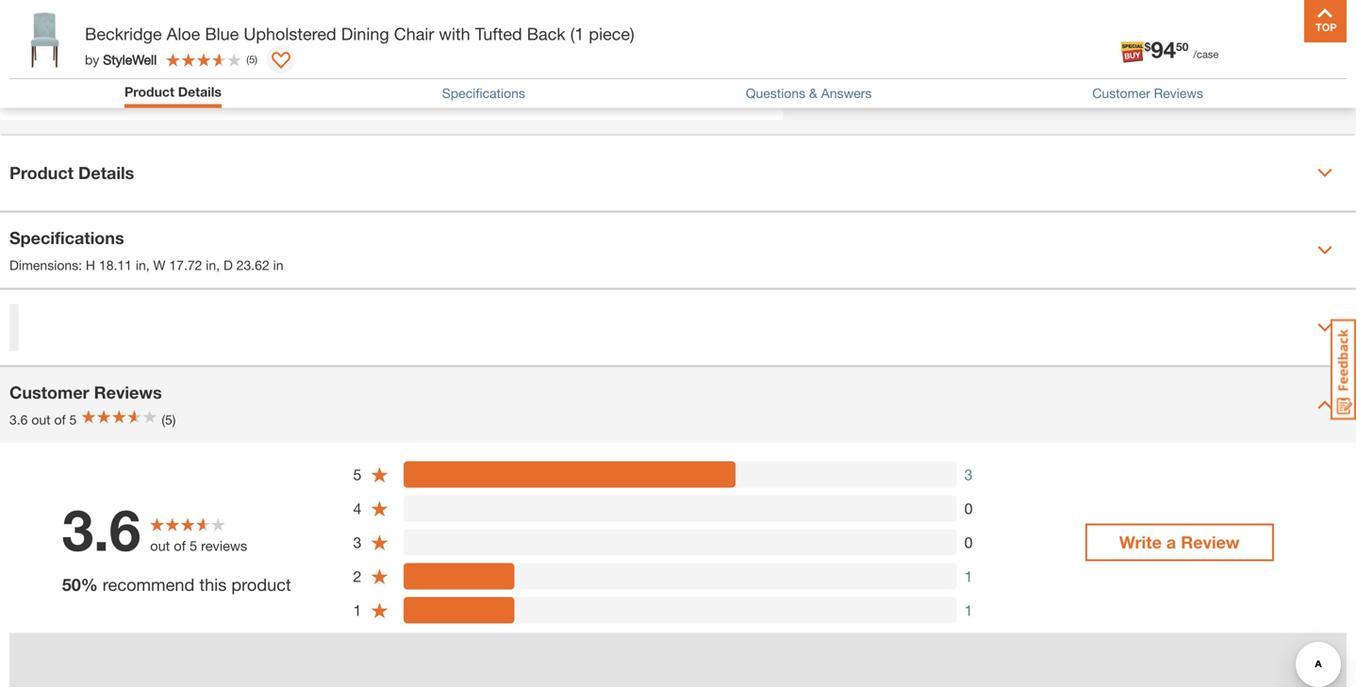 Task type: describe. For each thing, give the bounding box(es) containing it.
0 horizontal spatial customer
[[9, 383, 89, 403]]

1 horizontal spatial details
[[178, 84, 222, 99]]

0 vertical spatial out
[[31, 412, 51, 428]]

top button
[[1304, 0, 1347, 42]]

1 horizontal spatial of
[[174, 538, 186, 554]]

2 , from the left
[[216, 258, 220, 273]]

with
[[439, 24, 470, 44]]

answers for questions & answers 1
[[113, 305, 183, 326]]

2 caret image from the top
[[1317, 243, 1333, 258]]

0 vertical spatial of
[[1043, 23, 1054, 39]]

purchase.
[[1058, 23, 1116, 39]]

/case
[[1193, 48, 1219, 60]]

product
[[231, 575, 291, 595]]

1 vertical spatial details
[[78, 163, 134, 183]]

1 horizontal spatial product
[[124, 84, 174, 99]]

share button
[[618, 66, 688, 94]]

& for questions & answers 1
[[96, 305, 108, 326]]

star icon image for 5
[[370, 466, 389, 484]]

0 horizontal spatial of
[[54, 412, 66, 428]]

answers for questions & answers
[[821, 85, 872, 101]]

23.62
[[236, 258, 269, 273]]

1 vertical spatial product details
[[9, 163, 134, 183]]

%
[[81, 575, 98, 595]]

a
[[1166, 533, 1176, 553]]

2
[[353, 568, 362, 586]]

50 % recommend this product
[[62, 575, 291, 595]]

dining
[[341, 24, 389, 44]]

product image image
[[14, 9, 75, 71]]

beckridge aloe blue upholstered dining chair with tufted back (1 piece)
[[85, 24, 634, 44]]

display image
[[272, 52, 290, 71]]

w
[[153, 258, 165, 273]]

3.6 for 3.6
[[62, 496, 141, 563]]

star icon image for 4
[[370, 500, 389, 518]]

)
[[255, 53, 257, 66]]

write
[[1119, 533, 1162, 553]]

$
[[1145, 40, 1151, 53]]

d
[[223, 258, 233, 273]]

reviews
[[201, 538, 247, 554]]

chair
[[394, 24, 434, 44]]

(5)
[[162, 412, 176, 428]]

print
[[726, 69, 757, 86]]

18.11
[[99, 258, 132, 273]]

( 5 )
[[246, 53, 257, 66]]

17.72
[[169, 258, 202, 273]]

3.6 for 3.6 out of 5
[[9, 412, 28, 428]]

1 vertical spatial out
[[150, 538, 170, 554]]

questions for questions & answers
[[746, 85, 806, 101]]

piece)
[[589, 24, 634, 44]]

by
[[85, 52, 99, 67]]

out of 5 reviews
[[150, 538, 247, 554]]

this
[[199, 575, 227, 595]]

& for questions & answers
[[809, 85, 818, 101]]

specifications for specifications
[[442, 85, 525, 101]]

3.6 out of 5
[[9, 412, 77, 428]]

94
[[1151, 36, 1176, 63]]



Task type: vqa. For each thing, say whether or not it's contained in the screenshot.
Chat Now
no



Task type: locate. For each thing, give the bounding box(es) containing it.
caret image
[[1317, 320, 1333, 335], [1317, 398, 1333, 413]]

, left d at the left
[[216, 258, 220, 273]]

caret image for questions & answers
[[1317, 320, 1333, 335]]

0 horizontal spatial out
[[31, 412, 51, 428]]

0 horizontal spatial product
[[9, 163, 74, 183]]

1 vertical spatial questions
[[9, 305, 91, 326]]

2 in from the left
[[206, 258, 216, 273]]

customer
[[1092, 85, 1150, 101], [9, 383, 89, 403]]

customer reviews
[[1092, 85, 1203, 101], [9, 383, 162, 403]]

50 left recommend in the left of the page
[[62, 575, 81, 595]]

recommend
[[103, 575, 195, 595]]

answers inside questions & answers 1
[[113, 305, 183, 326]]

product details
[[124, 84, 222, 99], [9, 163, 134, 183]]

0 vertical spatial 3.6
[[9, 412, 28, 428]]

(1
[[570, 24, 584, 44]]

1 vertical spatial &
[[96, 305, 108, 326]]

1 horizontal spatial 3
[[964, 466, 973, 484]]

1 horizontal spatial specifications
[[442, 85, 525, 101]]

0 vertical spatial details
[[178, 84, 222, 99]]

1 vertical spatial of
[[54, 412, 66, 428]]

specifications button
[[442, 85, 525, 101], [442, 85, 525, 101]]

reviews down $ 94 50 on the right top of page
[[1154, 85, 1203, 101]]

details up specifications dimensions: h 18.11 in , w 17.72 in , d 23.62 in
[[78, 163, 134, 183]]

product details up h
[[9, 163, 134, 183]]

tufted
[[475, 24, 522, 44]]

share
[[649, 69, 688, 86]]

1 vertical spatial answers
[[113, 305, 183, 326]]

upholstered
[[244, 24, 336, 44]]

back
[[527, 24, 566, 44]]

0 vertical spatial &
[[809, 85, 818, 101]]

print button
[[695, 66, 757, 94]]

0
[[964, 500, 973, 518], [964, 534, 973, 552]]

1 in from the left
[[136, 258, 146, 273]]

1 horizontal spatial out
[[150, 538, 170, 554]]

details down aloe
[[178, 84, 222, 99]]

2 0 from the top
[[964, 534, 973, 552]]

1 inside questions & answers 1
[[9, 335, 17, 351]]

customer reviews down $
[[1092, 85, 1203, 101]]

0 vertical spatial 3
[[964, 466, 973, 484]]

blue
[[205, 24, 239, 44]]

1 vertical spatial 3.6
[[62, 496, 141, 563]]

product details down stylewell
[[124, 84, 222, 99]]

1 horizontal spatial ,
[[216, 258, 220, 273]]

specifications
[[442, 85, 525, 101], [9, 228, 124, 248]]

0 horizontal spatial questions
[[9, 305, 91, 326]]

1 vertical spatial caret image
[[1317, 398, 1333, 413]]

1 star icon image from the top
[[370, 466, 389, 484]]

answers
[[821, 85, 872, 101], [113, 305, 183, 326]]

0 for 3
[[964, 534, 973, 552]]

1 0 from the top
[[964, 500, 973, 518]]

stylewell
[[103, 52, 157, 67]]

1 horizontal spatial 3.6
[[62, 496, 141, 563]]

2 horizontal spatial of
[[1043, 23, 1054, 39]]

5 star icon image from the top
[[370, 602, 389, 620]]

specifications inside specifications dimensions: h 18.11 in , w 17.72 in , d 23.62 in
[[9, 228, 124, 248]]

1 horizontal spatial 50
[[1176, 40, 1189, 53]]

1 , from the left
[[146, 258, 150, 273]]

& right print
[[809, 85, 818, 101]]

of purchase. read return policy
[[1043, 23, 1235, 39]]

0 vertical spatial customer reviews
[[1092, 85, 1203, 101]]

0 vertical spatial customer
[[1092, 85, 1150, 101]]

3.6
[[9, 412, 28, 428], [62, 496, 141, 563]]

0 horizontal spatial &
[[96, 305, 108, 326]]

product details button
[[124, 84, 222, 103], [124, 84, 222, 99], [0, 135, 1356, 211]]

1 horizontal spatial customer
[[1092, 85, 1150, 101]]

in left d at the left
[[206, 258, 216, 273]]

,
[[146, 258, 150, 273], [216, 258, 220, 273]]

specifications up dimensions:
[[9, 228, 124, 248]]

reviews up (5)
[[94, 383, 162, 403]]

return
[[1156, 23, 1195, 39]]

&
[[809, 85, 818, 101], [96, 305, 108, 326]]

star icon image for 2
[[370, 568, 389, 586]]

1 vertical spatial 50
[[62, 575, 81, 595]]

50 inside $ 94 50
[[1176, 40, 1189, 53]]

specifications for specifications dimensions: h 18.11 in , w 17.72 in , d 23.62 in
[[9, 228, 124, 248]]

3 star icon image from the top
[[370, 534, 389, 552]]

0 vertical spatial product details
[[124, 84, 222, 99]]

1 vertical spatial customer reviews
[[9, 383, 162, 403]]

2 star icon image from the top
[[370, 500, 389, 518]]

reviews
[[1154, 85, 1203, 101], [94, 383, 162, 403]]

3
[[964, 466, 973, 484], [353, 534, 362, 552]]

5
[[249, 53, 255, 66], [69, 412, 77, 428], [353, 466, 362, 484], [190, 538, 197, 554]]

out
[[31, 412, 51, 428], [150, 538, 170, 554]]

0 vertical spatial specifications
[[442, 85, 525, 101]]

questions inside questions & answers 1
[[9, 305, 91, 326]]

, left w
[[146, 258, 150, 273]]

questions for questions & answers 1
[[9, 305, 91, 326]]

50 down the return
[[1176, 40, 1189, 53]]

beckridge
[[85, 24, 162, 44]]

2 vertical spatial of
[[174, 538, 186, 554]]

1 vertical spatial reviews
[[94, 383, 162, 403]]

product down stylewell
[[124, 84, 174, 99]]

aloe
[[167, 24, 200, 44]]

3 in from the left
[[273, 258, 283, 273]]

h
[[86, 258, 95, 273]]

review
[[1181, 533, 1240, 553]]

2 caret image from the top
[[1317, 398, 1333, 413]]

1 horizontal spatial customer reviews
[[1092, 85, 1203, 101]]

0 vertical spatial caret image
[[1317, 320, 1333, 335]]

product up dimensions:
[[9, 163, 74, 183]]

1 horizontal spatial &
[[809, 85, 818, 101]]

& down 18.11
[[96, 305, 108, 326]]

customer up 3.6 out of 5
[[9, 383, 89, 403]]

1 horizontal spatial questions
[[746, 85, 806, 101]]

questions & answers 1
[[9, 305, 183, 351]]

0 vertical spatial caret image
[[1317, 166, 1333, 181]]

specifications dimensions: h 18.11 in , w 17.72 in , d 23.62 in
[[9, 228, 283, 273]]

dimensions:
[[9, 258, 82, 273]]

1 vertical spatial product
[[9, 163, 74, 183]]

0 horizontal spatial answers
[[113, 305, 183, 326]]

0 horizontal spatial specifications
[[9, 228, 124, 248]]

by stylewell
[[85, 52, 157, 67]]

1 vertical spatial 3
[[353, 534, 362, 552]]

0 vertical spatial 50
[[1176, 40, 1189, 53]]

caret image for customer reviews
[[1317, 398, 1333, 413]]

star icon image for 1
[[370, 602, 389, 620]]

4 star icon image from the top
[[370, 568, 389, 586]]

in left w
[[136, 258, 146, 273]]

0 horizontal spatial reviews
[[94, 383, 162, 403]]

customer down $
[[1092, 85, 1150, 101]]

0 vertical spatial 0
[[964, 500, 973, 518]]

questions & answers
[[746, 85, 872, 101]]

0 vertical spatial product
[[124, 84, 174, 99]]

star icon image
[[370, 466, 389, 484], [370, 500, 389, 518], [370, 534, 389, 552], [370, 568, 389, 586], [370, 602, 389, 620]]

2 horizontal spatial in
[[273, 258, 283, 273]]

1 caret image from the top
[[1317, 166, 1333, 181]]

customer reviews up 3.6 out of 5
[[9, 383, 162, 403]]

customer reviews button
[[1092, 85, 1203, 101], [1092, 85, 1203, 101]]

0 horizontal spatial 50
[[62, 575, 81, 595]]

feedback link image
[[1331, 319, 1356, 421]]

of
[[1043, 23, 1054, 39], [54, 412, 66, 428], [174, 538, 186, 554]]

0 horizontal spatial 3
[[353, 534, 362, 552]]

0 horizontal spatial in
[[136, 258, 146, 273]]

0 vertical spatial reviews
[[1154, 85, 1203, 101]]

4
[[353, 500, 362, 518]]

specifications down tufted
[[442, 85, 525, 101]]

(
[[246, 53, 249, 66]]

1 horizontal spatial answers
[[821, 85, 872, 101]]

1 vertical spatial customer
[[9, 383, 89, 403]]

read return policy link
[[1121, 21, 1235, 41]]

star icon image for 3
[[370, 534, 389, 552]]

1 caret image from the top
[[1317, 320, 1333, 335]]

$ 94 50
[[1145, 36, 1189, 63]]

in
[[136, 258, 146, 273], [206, 258, 216, 273], [273, 258, 283, 273]]

product
[[124, 84, 174, 99], [9, 163, 74, 183]]

0 horizontal spatial ,
[[146, 258, 150, 273]]

write a review
[[1119, 533, 1240, 553]]

0 for 4
[[964, 500, 973, 518]]

questions & answers button
[[746, 85, 872, 101], [746, 85, 872, 101]]

caret image
[[1317, 166, 1333, 181], [1317, 243, 1333, 258]]

details
[[178, 84, 222, 99], [78, 163, 134, 183]]

1 horizontal spatial in
[[206, 258, 216, 273]]

0 vertical spatial answers
[[821, 85, 872, 101]]

0 vertical spatial questions
[[746, 85, 806, 101]]

1 horizontal spatial reviews
[[1154, 85, 1203, 101]]

50
[[1176, 40, 1189, 53], [62, 575, 81, 595]]

write a review button
[[1085, 524, 1274, 562]]

0 horizontal spatial 3.6
[[9, 412, 28, 428]]

& inside questions & answers 1
[[96, 305, 108, 326]]

1 vertical spatial specifications
[[9, 228, 124, 248]]

1 vertical spatial caret image
[[1317, 243, 1333, 258]]

in right 23.62
[[273, 258, 283, 273]]

1 vertical spatial 0
[[964, 534, 973, 552]]

questions
[[746, 85, 806, 101], [9, 305, 91, 326]]

read
[[1121, 23, 1152, 39]]

policy
[[1199, 23, 1235, 39]]

0 horizontal spatial customer reviews
[[9, 383, 162, 403]]

0 horizontal spatial details
[[78, 163, 134, 183]]

1
[[9, 335, 17, 351], [964, 568, 973, 586], [353, 602, 362, 620], [964, 602, 973, 620]]



